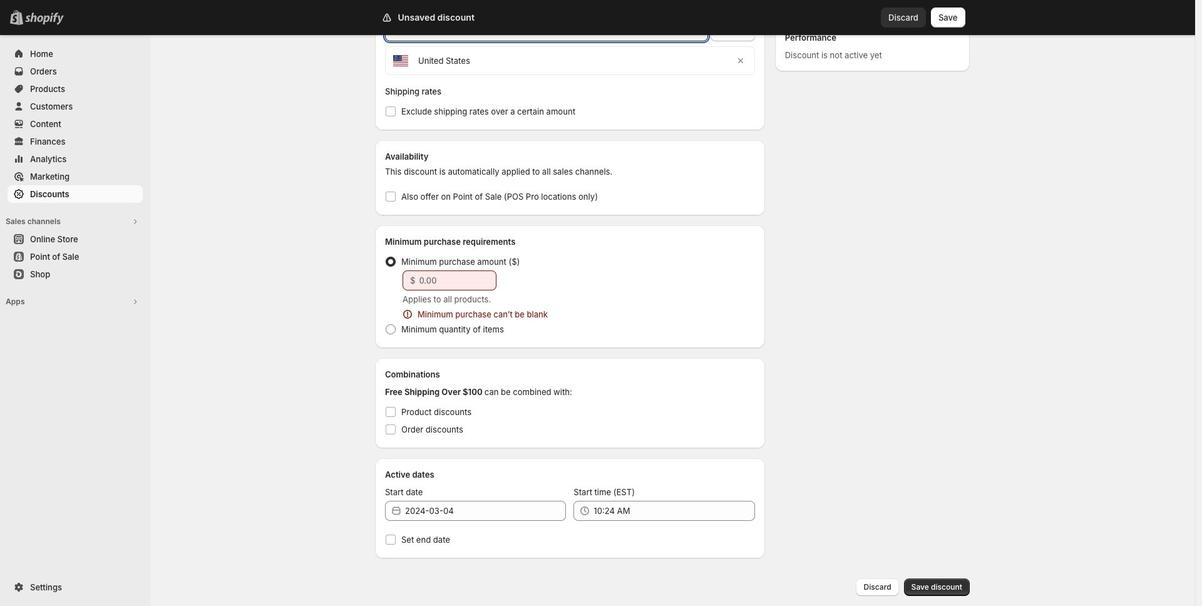Task type: describe. For each thing, give the bounding box(es) containing it.
Search countries text field
[[405, 21, 708, 41]]

YYYY-MM-DD text field
[[405, 501, 566, 521]]



Task type: vqa. For each thing, say whether or not it's contained in the screenshot.
0.00 text box
yes



Task type: locate. For each thing, give the bounding box(es) containing it.
shopify image
[[25, 13, 64, 25]]

Enter time text field
[[594, 501, 755, 521]]

0.00 text field
[[419, 270, 496, 290]]



